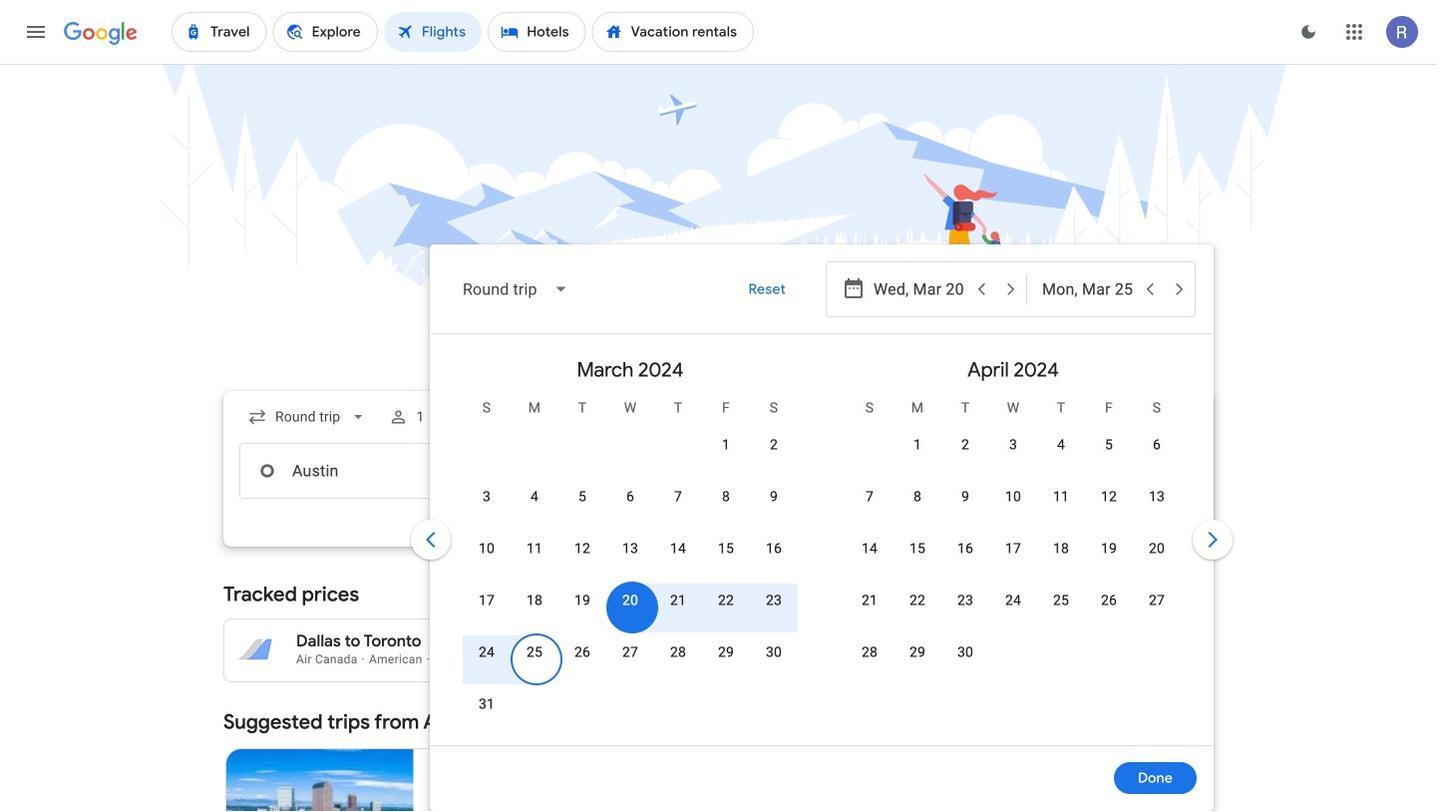 Task type: describe. For each thing, give the bounding box(es) containing it.
sat, apr 27 element
[[1150, 591, 1166, 611]]

1 row group from the left
[[439, 342, 822, 742]]

thu, mar 28 element
[[671, 643, 687, 663]]

mon, mar 25, return date. element
[[527, 643, 543, 663]]

wed, apr 3 element
[[1010, 435, 1018, 455]]

row down wed, mar 20, departure date. element
[[463, 634, 798, 691]]

wed, mar 20, departure date. element
[[623, 591, 639, 611]]

mon, apr 22 element
[[910, 591, 926, 611]]

suggested trips from austin region
[[224, 699, 1213, 811]]

fri, mar 15 element
[[718, 539, 735, 559]]

2 row group from the left
[[822, 342, 1205, 737]]

row up wed, apr 24 element
[[846, 530, 1182, 587]]

fri, apr 5 element
[[1106, 435, 1114, 455]]

thu, apr 4 element
[[1058, 435, 1066, 455]]

sat, mar 30 element
[[766, 643, 782, 663]]

mon, mar 18 element
[[527, 591, 543, 611]]

grid inside flight search box
[[439, 342, 1205, 757]]

1206 US dollars text field
[[488, 650, 531, 667]]

fri, apr 19 element
[[1102, 539, 1118, 559]]

tue, mar 19 element
[[575, 591, 591, 611]]

sun, mar 17 element
[[479, 591, 495, 611]]

mon, apr 8 element
[[914, 487, 922, 507]]

sat, apr 13 element
[[1150, 487, 1166, 507]]

mon, apr 15 element
[[910, 539, 926, 559]]

wed, apr 10 element
[[1006, 487, 1022, 507]]

tue, mar 12 element
[[575, 539, 591, 559]]

2 departure text field from the top
[[874, 444, 966, 498]]

main menu image
[[24, 20, 48, 44]]

row up the thu, apr 11 element
[[894, 418, 1182, 483]]

sun, mar 3 element
[[483, 487, 491, 507]]

thu, apr 18 element
[[1054, 539, 1070, 559]]

1 departure text field from the top
[[874, 262, 966, 316]]

sat, mar 23 element
[[766, 591, 782, 611]]

sat, apr 6 element
[[1154, 435, 1162, 455]]

fri, mar 1 element
[[722, 435, 731, 455]]

sat, apr 20 element
[[1150, 539, 1166, 559]]

sun, mar 10 element
[[479, 539, 495, 559]]

tracked prices region
[[224, 571, 1213, 683]]

frontier image
[[430, 807, 446, 811]]

fri, mar 22 element
[[718, 591, 735, 611]]

tue, apr 30 element
[[958, 643, 974, 663]]

sat, mar 9 element
[[770, 487, 778, 507]]

sun, apr 21 element
[[862, 591, 878, 611]]

thu, apr 25 element
[[1054, 591, 1070, 611]]

fri, mar 8 element
[[722, 487, 731, 507]]

mon, mar 4 element
[[531, 487, 539, 507]]

sun, apr 28 element
[[862, 643, 878, 663]]

thu, mar 7 element
[[675, 487, 683, 507]]

next image
[[1190, 516, 1237, 564]]

Return text field
[[1043, 262, 1135, 316]]

fri, apr 12 element
[[1102, 487, 1118, 507]]

row up wed, apr 17 element
[[846, 478, 1182, 535]]

previous image
[[407, 516, 455, 564]]



Task type: vqa. For each thing, say whether or not it's contained in the screenshot.
nov 23 – 27
no



Task type: locate. For each thing, give the bounding box(es) containing it.
wed, mar 6 element
[[627, 487, 635, 507]]

2614 US dollars text field
[[484, 632, 531, 652]]

None text field
[[239, 443, 521, 499]]

Departure text field
[[874, 262, 966, 316], [874, 444, 966, 498]]

158 US dollars text field
[[832, 650, 864, 667]]

1 vertical spatial departure text field
[[874, 444, 966, 498]]

row up wed, mar 20, departure date. element
[[463, 530, 798, 587]]

sun, apr 14 element
[[862, 539, 878, 559]]

mon, mar 11 element
[[527, 539, 543, 559]]

Return text field
[[1043, 444, 1135, 498]]

tue, apr 23 element
[[958, 591, 974, 611]]

fri, mar 29 element
[[718, 643, 735, 663]]

row up wed, mar 27 element
[[463, 582, 798, 639]]

sun, apr 7 element
[[866, 487, 874, 507]]

386 US dollars text field
[[828, 632, 864, 652]]

tue, mar 26 element
[[575, 643, 591, 663]]

tue, apr 16 element
[[958, 539, 974, 559]]

thu, mar 21 element
[[671, 591, 687, 611]]

Flight search field
[[208, 244, 1237, 811]]

sat, mar 16 element
[[766, 539, 782, 559]]

wed, mar 13 element
[[623, 539, 639, 559]]

change appearance image
[[1285, 8, 1333, 56]]

wed, apr 17 element
[[1006, 539, 1022, 559]]

None field
[[447, 265, 585, 313], [239, 399, 377, 435], [447, 265, 585, 313], [239, 399, 377, 435]]

grid
[[439, 342, 1205, 757]]

sun, mar 31 element
[[479, 695, 495, 715]]

row
[[703, 418, 798, 483], [894, 418, 1182, 483], [463, 478, 798, 535], [846, 478, 1182, 535], [463, 530, 798, 587], [846, 530, 1182, 587], [463, 582, 798, 639], [846, 582, 1182, 639], [463, 634, 798, 691], [846, 634, 990, 691]]

row up wed, mar 13 element
[[463, 478, 798, 535]]

tue, mar 5 element
[[579, 487, 587, 507]]

fri, apr 26 element
[[1102, 591, 1118, 611]]

thu, mar 14 element
[[671, 539, 687, 559]]

thu, apr 11 element
[[1054, 487, 1070, 507]]

sat, mar 2 element
[[770, 435, 778, 455]]

row group
[[439, 342, 822, 742], [822, 342, 1205, 737]]

wed, mar 27 element
[[623, 643, 639, 663]]

tue, apr 9 element
[[962, 487, 970, 507]]

row down wed, apr 17 element
[[846, 582, 1182, 639]]

wed, apr 24 element
[[1006, 591, 1022, 611]]

row up the sat, mar 9 element
[[703, 418, 798, 483]]

mon, apr 29 element
[[910, 643, 926, 663]]

tue, apr 2 element
[[962, 435, 970, 455]]

0 vertical spatial departure text field
[[874, 262, 966, 316]]

row down mon, apr 22 element
[[846, 634, 990, 691]]

mon, apr 1 element
[[914, 435, 922, 455]]

sun, mar 24 element
[[479, 643, 495, 663]]



